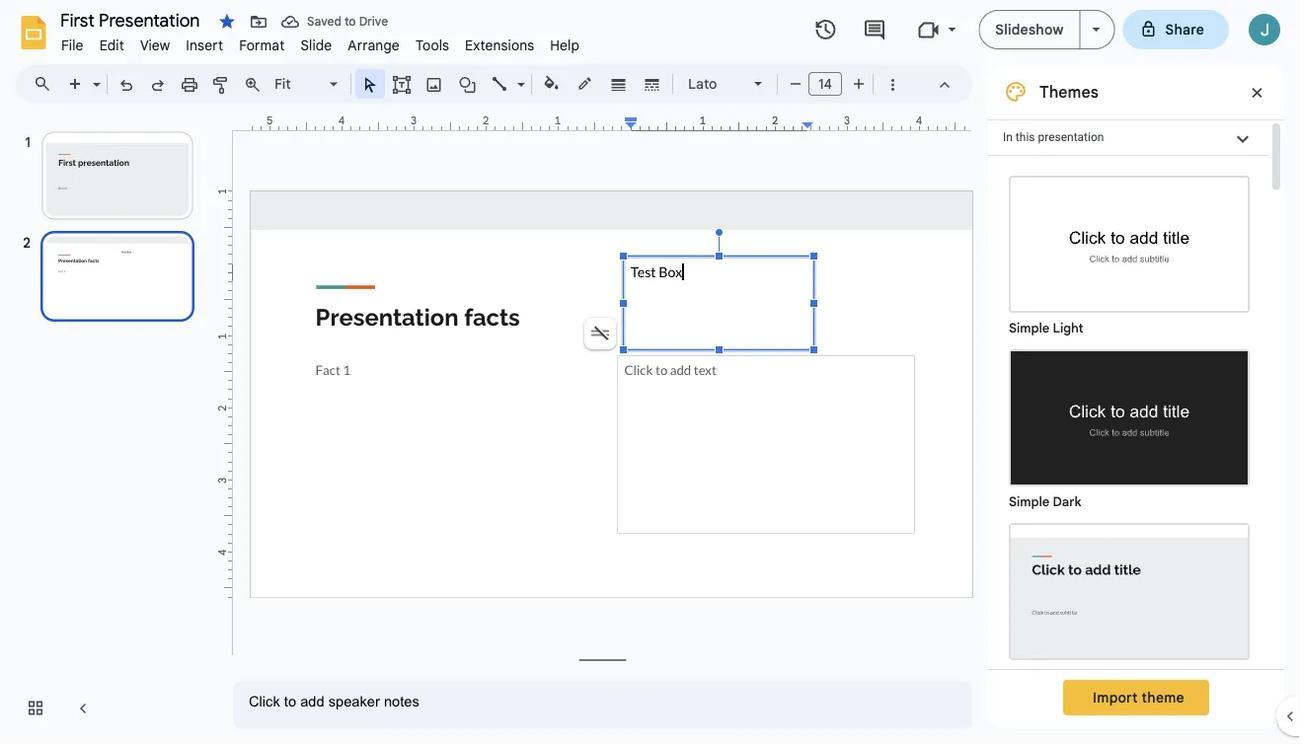 Task type: vqa. For each thing, say whether or not it's contained in the screenshot.
HEADINGS
no



Task type: describe. For each thing, give the bounding box(es) containing it.
saved to drive
[[307, 14, 388, 29]]

presentation
[[1038, 130, 1104, 144]]

slide menu item
[[293, 34, 340, 57]]

edit
[[99, 37, 124, 54]]

right margin image
[[802, 116, 973, 130]]

format
[[239, 37, 285, 54]]

light
[[1053, 320, 1084, 336]]

1
[[216, 188, 229, 195]]

theme
[[1142, 689, 1185, 706]]

menu bar banner
[[0, 0, 1300, 744]]

Star checkbox
[[213, 8, 241, 36]]

file
[[61, 37, 84, 54]]

slideshow
[[996, 21, 1064, 38]]

presentation options image
[[1093, 28, 1100, 32]]

share
[[1166, 21, 1205, 38]]

share button
[[1123, 10, 1229, 49]]

extensions
[[465, 37, 534, 54]]

border weight option
[[608, 70, 630, 98]]

menu bar inside menu bar banner
[[53, 26, 588, 58]]

themes
[[1040, 82, 1099, 102]]

Simple Light radio
[[999, 166, 1260, 744]]

insert image image
[[423, 70, 446, 98]]

simple for simple light
[[1009, 320, 1050, 336]]

streamline image
[[1011, 525, 1248, 659]]

fill color: transparent image
[[541, 70, 563, 96]]

font list. lato selected. option
[[688, 70, 743, 98]]

Zoom text field
[[272, 70, 327, 98]]

view
[[140, 37, 170, 54]]

Simple Dark radio
[[999, 340, 1260, 513]]

Menus field
[[25, 70, 68, 98]]

Rename text field
[[53, 8, 211, 32]]

simple dark
[[1009, 494, 1082, 510]]



Task type: locate. For each thing, give the bounding box(es) containing it.
help
[[550, 37, 580, 54]]

0 vertical spatial simple
[[1009, 320, 1050, 336]]

in this presentation
[[1003, 130, 1104, 144]]

menu bar
[[53, 26, 588, 58]]

lato
[[688, 75, 717, 92]]

in this presentation tab
[[988, 119, 1269, 156]]

simple left dark in the bottom of the page
[[1009, 494, 1050, 510]]

drive
[[359, 14, 388, 29]]

Streamline radio
[[999, 513, 1260, 687]]

option group inside themes section
[[988, 156, 1269, 744]]

2 simple from the top
[[1009, 494, 1050, 510]]

border dash option
[[641, 70, 664, 98]]

tools
[[416, 37, 449, 54]]

tools menu item
[[408, 34, 457, 57]]

in
[[1003, 130, 1013, 144]]

import theme button
[[1064, 680, 1209, 716]]

edit menu item
[[91, 34, 132, 57]]

simple inside radio
[[1009, 320, 1050, 336]]

slide
[[301, 37, 332, 54]]

import theme
[[1093, 689, 1185, 706]]

simple
[[1009, 320, 1050, 336], [1009, 494, 1050, 510]]

arrange
[[348, 37, 400, 54]]

simple left light
[[1009, 320, 1050, 336]]

simple light
[[1009, 320, 1084, 336]]

saved to drive button
[[276, 8, 393, 36]]

saved
[[307, 14, 342, 29]]

slideshow button
[[979, 10, 1081, 49]]

border color: transparent image
[[574, 70, 597, 96]]

shape image
[[457, 70, 479, 98]]

insert menu item
[[178, 34, 231, 57]]

to
[[345, 14, 356, 29]]

option group containing simple light
[[988, 156, 1269, 744]]

option
[[585, 318, 616, 350]]

1 vertical spatial simple
[[1009, 494, 1050, 510]]

extensions menu item
[[457, 34, 542, 57]]

new slide with layout image
[[88, 71, 101, 78]]

view menu item
[[132, 34, 178, 57]]

format menu item
[[231, 34, 293, 57]]

option group
[[988, 156, 1269, 744]]

menu bar containing file
[[53, 26, 588, 58]]

simple for simple dark
[[1009, 494, 1050, 510]]

help menu item
[[542, 34, 588, 57]]

this
[[1016, 130, 1035, 144]]

themes section
[[988, 64, 1285, 744]]

themes application
[[0, 0, 1300, 744]]

Zoom field
[[269, 70, 347, 99]]

simple inside option
[[1009, 494, 1050, 510]]

Font size text field
[[810, 72, 841, 96]]

insert
[[186, 37, 223, 54]]

main toolbar
[[58, 69, 908, 101]]

dark
[[1053, 494, 1082, 510]]

navigation
[[0, 112, 217, 744]]

arrange menu item
[[340, 34, 408, 57]]

navigation inside themes application
[[0, 112, 217, 744]]

import
[[1093, 689, 1138, 706]]

Font size field
[[809, 72, 850, 101]]

do not autofit image
[[587, 320, 614, 348]]

1 simple from the top
[[1009, 320, 1050, 336]]

file menu item
[[53, 34, 91, 57]]



